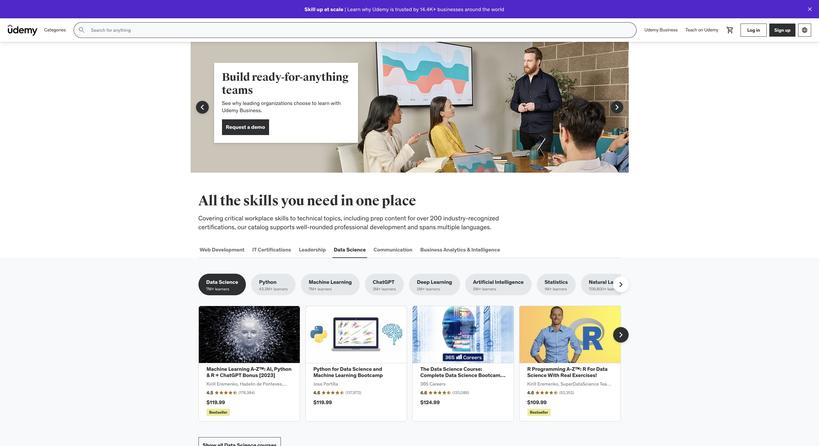 Task type: describe. For each thing, give the bounding box(es) containing it.
by
[[413, 6, 419, 12]]

business analytics & intelligence
[[420, 246, 500, 253]]

python for python 43.3m+ learners
[[259, 279, 277, 285]]

log
[[747, 27, 755, 33]]

web
[[200, 246, 211, 253]]

1 horizontal spatial in
[[756, 27, 760, 33]]

communication
[[374, 246, 412, 253]]

teach on udemy
[[686, 27, 718, 33]]

statistics 1m+ learners
[[545, 279, 568, 291]]

business analytics & intelligence button
[[419, 242, 501, 257]]

analytics
[[443, 246, 466, 253]]

udemy inside udemy business 'link'
[[645, 27, 659, 33]]

topics,
[[324, 214, 342, 222]]

data science button
[[332, 242, 367, 257]]

recognized
[[468, 214, 499, 222]]

on
[[698, 27, 703, 33]]

[2023]
[[259, 372, 275, 378]]

well-
[[296, 223, 310, 231]]

teams
[[222, 83, 253, 97]]

z™: for bonus
[[256, 366, 266, 372]]

topic filters element
[[198, 274, 668, 295]]

deep learning 2m+ learners
[[417, 279, 452, 291]]

rounded
[[310, 223, 333, 231]]

the
[[420, 366, 429, 372]]

learners inside artificial intelligence 2m+ learners
[[482, 287, 496, 291]]

& inside business analytics & intelligence button
[[467, 246, 470, 253]]

over
[[417, 214, 429, 222]]

at
[[324, 6, 329, 12]]

709,800+
[[589, 287, 607, 291]]

statistics
[[545, 279, 568, 285]]

choose a language image
[[801, 27, 808, 33]]

artificial
[[473, 279, 494, 285]]

why for |
[[362, 6, 371, 12]]

need
[[307, 193, 338, 209]]

udemy inside 'build ready-for-anything teams see why leading organizations choose to learn with udemy business.'
[[222, 107, 238, 114]]

science inside python for data science and machine learning bootcamp
[[352, 366, 372, 372]]

shopping cart with 0 items image
[[726, 26, 734, 34]]

data inside button
[[334, 246, 345, 253]]

learners inside "chatgpt 2m+ learners"
[[382, 287, 396, 291]]

python inside machine learning a-z™: ai, python & r + chatgpt bonus [2023]
[[274, 366, 291, 372]]

leading
[[243, 100, 260, 106]]

skills inside covering critical workplace skills to technical topics, including prep content for over 200 industry-recognized certifications, our catalog supports well-rounded professional development and spans multiple languages.
[[275, 214, 289, 222]]

chatgpt inside machine learning a-z™: ai, python & r + chatgpt bonus [2023]
[[220, 372, 241, 378]]

learners inside natural language processing 709,800+ learners
[[607, 287, 622, 291]]

a- for programming
[[567, 366, 572, 372]]

trusted
[[395, 6, 412, 12]]

2m+ for deep learning
[[417, 287, 425, 291]]

submit search image
[[78, 26, 86, 34]]

you
[[281, 193, 304, 209]]

teach
[[686, 27, 697, 33]]

data inside r programming a-z™: r for data science with real exercises!
[[596, 366, 608, 372]]

up for skill
[[317, 6, 323, 12]]

learners inside data science 7m+ learners
[[215, 287, 229, 291]]

leadership
[[299, 246, 326, 253]]

leadership button
[[298, 242, 327, 257]]

machine for machine learning 7m+ learners
[[309, 279, 329, 285]]

learning for a-
[[228, 366, 250, 372]]

artificial intelligence 2m+ learners
[[473, 279, 524, 291]]

learn
[[318, 100, 330, 106]]

ready-
[[252, 70, 285, 84]]

with
[[548, 372, 559, 378]]

udemy image
[[8, 25, 38, 36]]

udemy business
[[645, 27, 678, 33]]

chatgpt 2m+ learners
[[373, 279, 396, 291]]

7m+ for data science
[[206, 287, 214, 291]]

|
[[345, 6, 346, 12]]

exercises!
[[572, 372, 597, 378]]

to inside 'build ready-for-anything teams see why leading organizations choose to learn with udemy business.'
[[312, 100, 317, 106]]

sign up link
[[769, 24, 796, 37]]

for
[[587, 366, 595, 372]]

learners inside deep learning 2m+ learners
[[426, 287, 440, 291]]

anything
[[303, 70, 349, 84]]

is
[[390, 6, 394, 12]]

z™: for exercises!
[[572, 366, 582, 372]]

science inside r programming a-z™: r for data science with real exercises!
[[527, 372, 547, 378]]

programming
[[532, 366, 566, 372]]

the data science course: complete data science bootcamp 2023 link
[[420, 366, 506, 385]]

businesses
[[437, 6, 464, 12]]

professional
[[334, 223, 368, 231]]

2023
[[420, 378, 433, 385]]

our
[[238, 223, 247, 231]]

web development button
[[198, 242, 246, 257]]

all the skills you need in one place
[[198, 193, 416, 209]]

covering
[[198, 214, 223, 222]]

demo
[[251, 124, 265, 130]]

development
[[212, 246, 244, 253]]

machine for machine learning a-z™: ai, python & r + chatgpt bonus [2023]
[[207, 366, 227, 372]]

sign
[[774, 27, 784, 33]]

udemy inside teach on udemy link
[[704, 27, 718, 33]]

language
[[608, 279, 632, 285]]

0 horizontal spatial in
[[341, 193, 353, 209]]

choose
[[294, 100, 311, 106]]

business.
[[240, 107, 262, 114]]

data science 7m+ learners
[[206, 279, 238, 291]]

including
[[344, 214, 369, 222]]

bonus
[[243, 372, 258, 378]]

bootcamp for course:
[[478, 372, 504, 378]]

learners inside "python 43.3m+ learners"
[[274, 287, 288, 291]]

see
[[222, 100, 231, 106]]

course:
[[464, 366, 482, 372]]

build ready-for-anything teams see why leading organizations choose to learn with udemy business.
[[222, 70, 349, 114]]

1 vertical spatial next image
[[616, 330, 626, 340]]

machine inside python for data science and machine learning bootcamp
[[313, 372, 334, 378]]

world
[[491, 6, 504, 12]]

around
[[465, 6, 481, 12]]



Task type: locate. For each thing, give the bounding box(es) containing it.
2 z™: from the left
[[572, 366, 582, 372]]

1 horizontal spatial 2m+
[[417, 287, 425, 291]]

intelligence inside button
[[471, 246, 500, 253]]

sign up
[[774, 27, 791, 33]]

z™: inside machine learning a-z™: ai, python & r + chatgpt bonus [2023]
[[256, 366, 266, 372]]

a- left [2023]
[[251, 366, 256, 372]]

ai,
[[267, 366, 273, 372]]

2m+ inside deep learning 2m+ learners
[[417, 287, 425, 291]]

learning
[[331, 279, 352, 285], [431, 279, 452, 285], [228, 366, 250, 372], [335, 372, 357, 378]]

1 vertical spatial why
[[232, 100, 241, 106]]

why right see
[[232, 100, 241, 106]]

business inside 'link'
[[660, 27, 678, 33]]

14.4k+
[[420, 6, 436, 12]]

0 horizontal spatial and
[[373, 366, 382, 372]]

to inside covering critical workplace skills to technical topics, including prep content for over 200 industry-recognized certifications, our catalog supports well-rounded professional development and spans multiple languages.
[[290, 214, 296, 222]]

critical
[[225, 214, 243, 222]]

0 vertical spatial carousel element
[[190, 42, 629, 173]]

1 vertical spatial to
[[290, 214, 296, 222]]

1 vertical spatial up
[[785, 27, 791, 33]]

build
[[222, 70, 250, 84]]

r
[[527, 366, 531, 372], [583, 366, 586, 372], [211, 372, 214, 378]]

2 2m+ from the left
[[417, 287, 425, 291]]

2 learners from the left
[[274, 287, 288, 291]]

request a demo
[[226, 124, 265, 130]]

1 vertical spatial and
[[373, 366, 382, 372]]

0 vertical spatial &
[[467, 246, 470, 253]]

1 vertical spatial for
[[332, 366, 339, 372]]

log in
[[747, 27, 760, 33]]

learners inside machine learning 7m+ learners
[[318, 287, 332, 291]]

data science
[[334, 246, 366, 253]]

1 horizontal spatial bootcamp
[[478, 372, 504, 378]]

1 horizontal spatial business
[[660, 27, 678, 33]]

0 vertical spatial in
[[756, 27, 760, 33]]

udemy business link
[[641, 22, 682, 38]]

bootcamp inside the data science course: complete data science bootcamp 2023
[[478, 372, 504, 378]]

request
[[226, 124, 246, 130]]

it certifications button
[[251, 242, 292, 257]]

real
[[560, 372, 571, 378]]

1 vertical spatial carousel element
[[198, 306, 629, 422]]

bootcamp inside python for data science and machine learning bootcamp
[[358, 372, 383, 378]]

1 vertical spatial in
[[341, 193, 353, 209]]

1 vertical spatial the
[[220, 193, 241, 209]]

chatgpt inside "chatgpt 2m+ learners"
[[373, 279, 395, 285]]

0 vertical spatial for
[[408, 214, 415, 222]]

1 horizontal spatial z™:
[[572, 366, 582, 372]]

for-
[[285, 70, 303, 84]]

0 vertical spatial chatgpt
[[373, 279, 395, 285]]

1 horizontal spatial up
[[785, 27, 791, 33]]

0 vertical spatial why
[[362, 6, 371, 12]]

r programming a-z™: r for data science with real exercises!
[[527, 366, 608, 378]]

natural language processing 709,800+ learners
[[589, 279, 660, 291]]

0 vertical spatial business
[[660, 27, 678, 33]]

science
[[346, 246, 366, 253], [219, 279, 238, 285], [352, 366, 372, 372], [443, 366, 462, 372], [458, 372, 477, 378], [527, 372, 547, 378]]

and inside covering critical workplace skills to technical topics, including prep content for over 200 industry-recognized certifications, our catalog supports well-rounded professional development and spans multiple languages.
[[408, 223, 418, 231]]

0 vertical spatial next image
[[612, 102, 622, 112]]

1 vertical spatial &
[[207, 372, 210, 378]]

complete
[[420, 372, 444, 378]]

a- inside machine learning a-z™: ai, python & r + chatgpt bonus [2023]
[[251, 366, 256, 372]]

up right sign
[[785, 27, 791, 33]]

business left teach
[[660, 27, 678, 33]]

data inside data science 7m+ learners
[[206, 279, 218, 285]]

carousel element containing machine learning a-z™: ai, python & r + chatgpt bonus [2023]
[[198, 306, 629, 422]]

0 vertical spatial to
[[312, 100, 317, 106]]

1 horizontal spatial for
[[408, 214, 415, 222]]

why
[[362, 6, 371, 12], [232, 100, 241, 106]]

2 horizontal spatial r
[[583, 366, 586, 372]]

deep
[[417, 279, 430, 285]]

1 horizontal spatial why
[[362, 6, 371, 12]]

intelligence inside artificial intelligence 2m+ learners
[[495, 279, 524, 285]]

science inside button
[[346, 246, 366, 253]]

1 horizontal spatial chatgpt
[[373, 279, 395, 285]]

to up supports
[[290, 214, 296, 222]]

5 learners from the left
[[426, 287, 440, 291]]

1 vertical spatial chatgpt
[[220, 372, 241, 378]]

0 horizontal spatial 7m+
[[206, 287, 214, 291]]

intelligence right artificial
[[495, 279, 524, 285]]

intelligence down languages.
[[471, 246, 500, 253]]

for inside covering critical workplace skills to technical topics, including prep content for over 200 industry-recognized certifications, our catalog supports well-rounded professional development and spans multiple languages.
[[408, 214, 415, 222]]

2 bootcamp from the left
[[478, 372, 504, 378]]

2 horizontal spatial 2m+
[[473, 287, 481, 291]]

1 vertical spatial intelligence
[[495, 279, 524, 285]]

learn
[[347, 6, 361, 12]]

teach on udemy link
[[682, 22, 722, 38]]

previous image
[[197, 102, 207, 112]]

z™: right real
[[572, 366, 582, 372]]

a- inside r programming a-z™: r for data science with real exercises!
[[567, 366, 572, 372]]

6 learners from the left
[[482, 287, 496, 291]]

next image
[[612, 102, 622, 112], [616, 330, 626, 340]]

web development
[[200, 246, 244, 253]]

learning for 7m+
[[331, 279, 352, 285]]

chatgpt
[[373, 279, 395, 285], [220, 372, 241, 378]]

learning inside machine learning a-z™: ai, python & r + chatgpt bonus [2023]
[[228, 366, 250, 372]]

2 7m+ from the left
[[309, 287, 317, 291]]

data
[[334, 246, 345, 253], [206, 279, 218, 285], [340, 366, 351, 372], [430, 366, 442, 372], [596, 366, 608, 372], [445, 372, 457, 378]]

skills up workplace
[[243, 193, 279, 209]]

r inside machine learning a-z™: ai, python & r + chatgpt bonus [2023]
[[211, 372, 214, 378]]

for inside python for data science and machine learning bootcamp
[[332, 366, 339, 372]]

0 horizontal spatial business
[[420, 246, 442, 253]]

it certifications
[[252, 246, 291, 253]]

python 43.3m+ learners
[[259, 279, 288, 291]]

1 vertical spatial business
[[420, 246, 442, 253]]

0 horizontal spatial a-
[[251, 366, 256, 372]]

learning inside machine learning 7m+ learners
[[331, 279, 352, 285]]

1 vertical spatial skills
[[275, 214, 289, 222]]

& left +
[[207, 372, 210, 378]]

1 horizontal spatial the
[[482, 6, 490, 12]]

0 horizontal spatial z™:
[[256, 366, 266, 372]]

4 learners from the left
[[382, 287, 396, 291]]

up
[[317, 6, 323, 12], [785, 27, 791, 33]]

supports
[[270, 223, 295, 231]]

7 learners from the left
[[553, 287, 567, 291]]

why for teams
[[232, 100, 241, 106]]

scale
[[330, 6, 343, 12]]

7m+ for machine learning
[[309, 287, 317, 291]]

up left at
[[317, 6, 323, 12]]

bootcamp for science
[[358, 372, 383, 378]]

2 a- from the left
[[567, 366, 572, 372]]

1 a- from the left
[[251, 366, 256, 372]]

r left programming
[[527, 366, 531, 372]]

why inside 'build ready-for-anything teams see why leading organizations choose to learn with udemy business.'
[[232, 100, 241, 106]]

it
[[252, 246, 257, 253]]

technical
[[297, 214, 322, 222]]

skills up supports
[[275, 214, 289, 222]]

& right analytics on the bottom right
[[467, 246, 470, 253]]

industry-
[[443, 214, 468, 222]]

1 horizontal spatial to
[[312, 100, 317, 106]]

1 bootcamp from the left
[[358, 372, 383, 378]]

1 horizontal spatial &
[[467, 246, 470, 253]]

certifications,
[[198, 223, 236, 231]]

why right learn
[[362, 6, 371, 12]]

place
[[382, 193, 416, 209]]

categories
[[44, 27, 66, 33]]

0 vertical spatial up
[[317, 6, 323, 12]]

certifications
[[258, 246, 291, 253]]

the left world
[[482, 6, 490, 12]]

200
[[430, 214, 442, 222]]

0 horizontal spatial bootcamp
[[358, 372, 383, 378]]

1m+
[[545, 287, 552, 291]]

machine inside machine learning a-z™: ai, python & r + chatgpt bonus [2023]
[[207, 366, 227, 372]]

1 z™: from the left
[[256, 366, 266, 372]]

python for data science and machine learning bootcamp link
[[313, 366, 383, 378]]

1 learners from the left
[[215, 287, 229, 291]]

1 horizontal spatial a-
[[567, 366, 572, 372]]

machine inside machine learning 7m+ learners
[[309, 279, 329, 285]]

the up critical
[[220, 193, 241, 209]]

communication button
[[372, 242, 414, 257]]

7m+
[[206, 287, 214, 291], [309, 287, 317, 291]]

a- left exercises! at the bottom of the page
[[567, 366, 572, 372]]

1 2m+ from the left
[[373, 287, 381, 291]]

python inside "python 43.3m+ learners"
[[259, 279, 277, 285]]

next image
[[616, 279, 626, 290]]

the data science course: complete data science bootcamp 2023
[[420, 366, 504, 385]]

processing
[[633, 279, 660, 285]]

learners inside the statistics 1m+ learners
[[553, 287, 567, 291]]

z™: inside r programming a-z™: r for data science with real exercises!
[[572, 366, 582, 372]]

7m+ inside data science 7m+ learners
[[206, 287, 214, 291]]

learning inside python for data science and machine learning bootcamp
[[335, 372, 357, 378]]

8 learners from the left
[[607, 287, 622, 291]]

Search for anything text field
[[90, 25, 629, 36]]

close image
[[807, 6, 813, 12]]

3 2m+ from the left
[[473, 287, 481, 291]]

a
[[247, 124, 250, 130]]

a- for learning
[[251, 366, 256, 372]]

1 7m+ from the left
[[206, 287, 214, 291]]

in right log in the right of the page
[[756, 27, 760, 33]]

natural
[[589, 279, 607, 285]]

2m+ inside "chatgpt 2m+ learners"
[[373, 287, 381, 291]]

python inside python for data science and machine learning bootcamp
[[313, 366, 331, 372]]

1 horizontal spatial r
[[527, 366, 531, 372]]

python for data science and machine learning bootcamp
[[313, 366, 383, 378]]

workplace
[[245, 214, 273, 222]]

0 horizontal spatial r
[[211, 372, 214, 378]]

and inside python for data science and machine learning bootcamp
[[373, 366, 382, 372]]

0 vertical spatial the
[[482, 6, 490, 12]]

7m+ inside machine learning 7m+ learners
[[309, 287, 317, 291]]

r left for
[[583, 366, 586, 372]]

spans
[[419, 223, 436, 231]]

0 horizontal spatial 2m+
[[373, 287, 381, 291]]

0 horizontal spatial why
[[232, 100, 241, 106]]

& inside machine learning a-z™: ai, python & r + chatgpt bonus [2023]
[[207, 372, 210, 378]]

carousel element
[[190, 42, 629, 173], [198, 306, 629, 422]]

1 horizontal spatial 7m+
[[309, 287, 317, 291]]

to left learn
[[312, 100, 317, 106]]

log in link
[[741, 24, 767, 37]]

0 horizontal spatial chatgpt
[[220, 372, 241, 378]]

development
[[370, 223, 406, 231]]

in up including
[[341, 193, 353, 209]]

0 horizontal spatial for
[[332, 366, 339, 372]]

carousel element containing build ready-for-anything teams
[[190, 42, 629, 173]]

with
[[331, 100, 341, 106]]

to
[[312, 100, 317, 106], [290, 214, 296, 222]]

business down spans
[[420, 246, 442, 253]]

0 vertical spatial and
[[408, 223, 418, 231]]

all
[[198, 193, 218, 209]]

learning inside deep learning 2m+ learners
[[431, 279, 452, 285]]

machine learning a-z™: ai, python & r + chatgpt bonus [2023] link
[[207, 366, 291, 378]]

z™: left ai,
[[256, 366, 266, 372]]

intelligence
[[471, 246, 500, 253], [495, 279, 524, 285]]

r programming a-z™: r for data science with real exercises! link
[[527, 366, 608, 378]]

3 learners from the left
[[318, 287, 332, 291]]

skill
[[304, 6, 315, 12]]

0 horizontal spatial &
[[207, 372, 210, 378]]

0 vertical spatial skills
[[243, 193, 279, 209]]

0 vertical spatial intelligence
[[471, 246, 500, 253]]

0 horizontal spatial up
[[317, 6, 323, 12]]

2m+
[[373, 287, 381, 291], [417, 287, 425, 291], [473, 287, 481, 291]]

categories button
[[40, 22, 70, 38]]

business inside button
[[420, 246, 442, 253]]

machine learning 7m+ learners
[[309, 279, 352, 291]]

1 horizontal spatial and
[[408, 223, 418, 231]]

0 horizontal spatial the
[[220, 193, 241, 209]]

business
[[660, 27, 678, 33], [420, 246, 442, 253]]

0 horizontal spatial to
[[290, 214, 296, 222]]

&
[[467, 246, 470, 253], [207, 372, 210, 378]]

2m+ inside artificial intelligence 2m+ learners
[[473, 287, 481, 291]]

skill up at scale | learn why udemy is trusted by 14.4k+ businesses around the world
[[304, 6, 504, 12]]

science inside data science 7m+ learners
[[219, 279, 238, 285]]

up for sign
[[785, 27, 791, 33]]

data inside python for data science and machine learning bootcamp
[[340, 366, 351, 372]]

python for python for data science and machine learning bootcamp
[[313, 366, 331, 372]]

languages.
[[461, 223, 491, 231]]

content
[[385, 214, 406, 222]]

learning for 2m+
[[431, 279, 452, 285]]

r left +
[[211, 372, 214, 378]]

2m+ for artificial intelligence
[[473, 287, 481, 291]]



Task type: vqa. For each thing, say whether or not it's contained in the screenshot.


